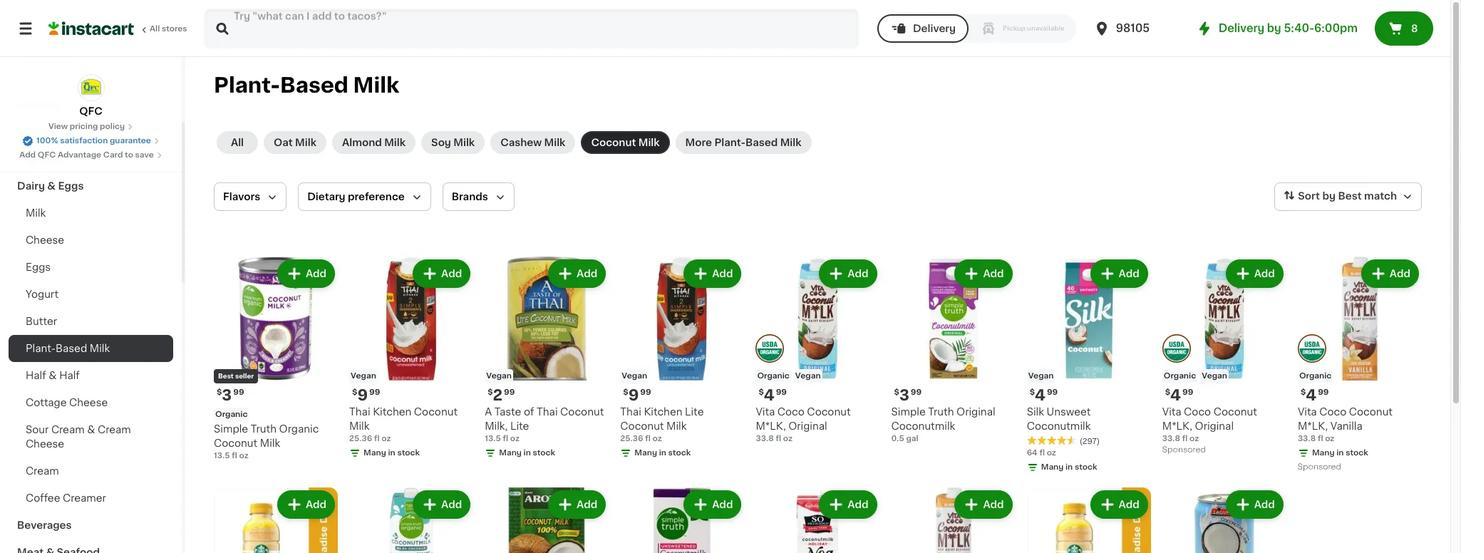 Task type: vqa. For each thing, say whether or not it's contained in the screenshot.
Notification
no



Task type: locate. For each thing, give the bounding box(es) containing it.
9 up the thai kitchen lite coconut milk 25.36 fl oz
[[629, 388, 639, 403]]

many in stock down vanilla at the right of the page
[[1313, 449, 1369, 457]]

0 vertical spatial qfc
[[79, 106, 103, 116]]

stock down vanilla at the right of the page
[[1346, 449, 1369, 457]]

3 33.8 from the left
[[1298, 435, 1317, 443]]

1 horizontal spatial plant-based milk
[[214, 75, 400, 96]]

kitchen for milk
[[373, 407, 412, 417]]

by
[[1268, 23, 1282, 34], [1323, 191, 1336, 201]]

oz inside simple truth organic coconut milk 13.5 fl oz
[[239, 452, 249, 460]]

based
[[280, 75, 349, 96], [746, 138, 778, 148], [56, 344, 87, 354]]

in down silk unsweet coconutmilk
[[1066, 464, 1073, 471]]

0 horizontal spatial 13.5
[[214, 452, 230, 460]]

organic
[[758, 372, 790, 380], [1164, 372, 1197, 380], [1300, 372, 1332, 380], [215, 411, 248, 419], [279, 424, 319, 434]]

13.5 inside simple truth organic coconut milk 13.5 fl oz
[[214, 452, 230, 460]]

2 horizontal spatial original
[[1196, 422, 1234, 432]]

&
[[47, 181, 56, 191], [49, 371, 57, 381], [87, 425, 95, 435]]

1 vertical spatial simple
[[214, 424, 248, 434]]

plant- right 'more'
[[715, 138, 746, 148]]

1 horizontal spatial $ 3 99
[[895, 388, 922, 403]]

sponsored badge image
[[1163, 446, 1206, 454], [1298, 463, 1342, 471]]

2 vertical spatial plant-
[[26, 344, 56, 354]]

simple for simple truth original coconutmilk
[[892, 407, 926, 417]]

delivery for delivery
[[913, 24, 956, 34]]

guarantee
[[110, 137, 151, 145]]

dairy & eggs
[[17, 181, 84, 191]]

9 up thai kitchen coconut milk 25.36 fl oz
[[358, 388, 368, 403]]

vita coco coconut m*lk, vanilla 33.8 fl oz
[[1298, 407, 1393, 443]]

3 coco from the left
[[1320, 407, 1347, 417]]

2 half from the left
[[59, 371, 80, 381]]

dietary preference
[[307, 192, 405, 202]]

1 horizontal spatial all
[[231, 138, 244, 148]]

8 99 from the left
[[1183, 389, 1194, 397]]

kitchen
[[373, 407, 412, 417], [644, 407, 683, 417]]

many down milk,
[[499, 449, 522, 457]]

coconutmilk down unsweet
[[1027, 422, 1091, 432]]

0 horizontal spatial truth
[[251, 424, 277, 434]]

0 horizontal spatial based
[[56, 344, 87, 354]]

flavors button
[[214, 183, 287, 211]]

1 25.36 from the left
[[350, 435, 372, 443]]

7 99 from the left
[[1048, 389, 1058, 397]]

$ 9 99 up the thai kitchen lite coconut milk 25.36 fl oz
[[623, 388, 652, 403]]

1 horizontal spatial coconutmilk
[[1027, 422, 1091, 432]]

$ 9 99 up thai kitchen coconut milk 25.36 fl oz
[[352, 388, 380, 403]]

thanksgiving link
[[9, 118, 173, 145]]

preference
[[348, 192, 405, 202]]

0 horizontal spatial 3
[[222, 388, 232, 403]]

based right 'more'
[[746, 138, 778, 148]]

6 99 from the left
[[911, 389, 922, 397]]

0 vertical spatial 13.5
[[485, 435, 501, 443]]

fl inside vita coco coconut m*lk, vanilla 33.8 fl oz
[[1318, 435, 1324, 443]]

0 horizontal spatial kitchen
[[373, 407, 412, 417]]

3 down best seller
[[222, 388, 232, 403]]

1 vegan from the left
[[351, 372, 376, 380]]

best left seller
[[218, 373, 234, 379]]

thai for thai kitchen lite coconut milk
[[621, 407, 642, 417]]

many in stock for milk,
[[499, 449, 556, 457]]

3 $ 4 99 from the left
[[1166, 388, 1194, 403]]

vita inside vita coco coconut m*lk, vanilla 33.8 fl oz
[[1298, 407, 1318, 417]]

all left oat
[[231, 138, 244, 148]]

2 horizontal spatial 33.8
[[1298, 435, 1317, 443]]

0 vertical spatial sponsored badge image
[[1163, 446, 1206, 454]]

thai
[[350, 407, 371, 417], [537, 407, 558, 417], [621, 407, 642, 417]]

0 vertical spatial based
[[280, 75, 349, 96]]

0 horizontal spatial vita coco coconut m*lk, original 33.8 fl oz
[[756, 407, 851, 443]]

2 vertical spatial &
[[87, 425, 95, 435]]

stock inside product group
[[533, 449, 556, 457]]

by for delivery
[[1268, 23, 1282, 34]]

2 horizontal spatial thai
[[621, 407, 642, 417]]

best for best seller
[[218, 373, 234, 379]]

vita
[[756, 407, 775, 417], [1163, 407, 1182, 417], [1298, 407, 1318, 417]]

1 horizontal spatial 9
[[629, 388, 639, 403]]

3 99 from the left
[[504, 389, 515, 397]]

cream down cottage cheese link at bottom
[[98, 425, 131, 435]]

1 vertical spatial truth
[[251, 424, 277, 434]]

1 half from the left
[[26, 371, 46, 381]]

3 item badge image from the left
[[1298, 334, 1327, 363]]

qfc up view pricing policy link
[[79, 106, 103, 116]]

many for 25.36
[[635, 449, 658, 457]]

1 horizontal spatial 25.36
[[621, 435, 644, 443]]

delivery inside "delivery by 5:40-6:00pm" link
[[1219, 23, 1265, 34]]

stock for 25.36
[[397, 449, 420, 457]]

0 horizontal spatial half
[[26, 371, 46, 381]]

1 vertical spatial based
[[746, 138, 778, 148]]

almond milk link
[[332, 131, 416, 154]]

2 9 from the left
[[629, 388, 639, 403]]

1 vertical spatial &
[[49, 371, 57, 381]]

kitchen for coconut
[[644, 407, 683, 417]]

stock down a taste of thai coconut milk, lite 13.5 fl oz
[[533, 449, 556, 457]]

stock for coconut
[[533, 449, 556, 457]]

more plant-based milk link
[[676, 131, 812, 154]]

1 horizontal spatial original
[[957, 407, 996, 417]]

1 horizontal spatial coco
[[1185, 407, 1212, 417]]

0 horizontal spatial coco
[[778, 407, 805, 417]]

plant-based milk up oat milk
[[214, 75, 400, 96]]

simple inside simple truth organic coconut milk 13.5 fl oz
[[214, 424, 248, 434]]

sponsored badge image for vita coco coconut m*lk, original
[[1163, 446, 1206, 454]]

0 vertical spatial &
[[47, 181, 56, 191]]

0 vertical spatial lite
[[685, 407, 704, 417]]

original inside simple truth original coconutmilk 0.5 gal
[[957, 407, 996, 417]]

0 horizontal spatial qfc
[[38, 151, 56, 159]]

1 vertical spatial best
[[218, 373, 234, 379]]

delivery inside 'delivery' button
[[913, 24, 956, 34]]

2 horizontal spatial m*lk,
[[1298, 422, 1329, 432]]

dairy
[[17, 181, 45, 191]]

milk inside simple truth organic coconut milk 13.5 fl oz
[[260, 439, 280, 449]]

by right sort
[[1323, 191, 1336, 201]]

Best match Sort by field
[[1275, 183, 1423, 211]]

1 horizontal spatial thai
[[537, 407, 558, 417]]

best seller
[[218, 373, 254, 379]]

fl inside simple truth organic coconut milk 13.5 fl oz
[[232, 452, 237, 460]]

many in stock down a taste of thai coconut milk, lite 13.5 fl oz
[[499, 449, 556, 457]]

2 vertical spatial based
[[56, 344, 87, 354]]

1 vertical spatial sponsored badge image
[[1298, 463, 1342, 471]]

all for all stores
[[150, 25, 160, 33]]

many down the 64 fl oz
[[1042, 464, 1064, 471]]

2 m*lk, from the left
[[1163, 422, 1193, 432]]

coconut
[[591, 138, 636, 148], [414, 407, 458, 417], [561, 407, 604, 417], [808, 407, 851, 417], [1214, 407, 1258, 417], [1350, 407, 1393, 417], [621, 422, 664, 432], [214, 439, 258, 449]]

kitchen inside the thai kitchen lite coconut milk 25.36 fl oz
[[644, 407, 683, 417]]

1 9 from the left
[[358, 388, 368, 403]]

coconutmilk
[[892, 422, 956, 432], [1027, 422, 1091, 432]]

1 horizontal spatial $ 9 99
[[623, 388, 652, 403]]

1 horizontal spatial 3
[[900, 388, 910, 403]]

1 horizontal spatial simple
[[892, 407, 926, 417]]

half
[[26, 371, 46, 381], [59, 371, 80, 381]]

0 horizontal spatial all
[[150, 25, 160, 33]]

4 4 from the left
[[1307, 388, 1317, 403]]

many down thai kitchen coconut milk 25.36 fl oz
[[364, 449, 386, 457]]

1 item badge image from the left
[[756, 334, 785, 363]]

vegan for a taste of thai coconut milk, lite
[[487, 372, 512, 380]]

plant- down butter
[[26, 344, 56, 354]]

2 horizontal spatial item badge image
[[1298, 334, 1327, 363]]

2 kitchen from the left
[[644, 407, 683, 417]]

2 vertical spatial cheese
[[26, 439, 64, 449]]

advantage
[[58, 151, 101, 159]]

simple
[[892, 407, 926, 417], [214, 424, 248, 434]]

many down the thai kitchen lite coconut milk 25.36 fl oz
[[635, 449, 658, 457]]

1 $ from the left
[[217, 389, 222, 397]]

$ 3 99 down best seller
[[217, 388, 244, 403]]

64
[[1027, 449, 1038, 457]]

0 horizontal spatial plant-based milk
[[26, 344, 110, 354]]

1 horizontal spatial item badge image
[[1163, 334, 1191, 363]]

2 horizontal spatial coco
[[1320, 407, 1347, 417]]

stock down thai kitchen coconut milk 25.36 fl oz
[[397, 449, 420, 457]]

2 25.36 from the left
[[621, 435, 644, 443]]

1 thai from the left
[[350, 407, 371, 417]]

1 horizontal spatial sponsored badge image
[[1298, 463, 1342, 471]]

0 vertical spatial best
[[1339, 191, 1362, 201]]

99 inside $ 2 99
[[504, 389, 515, 397]]

0 vertical spatial truth
[[929, 407, 955, 417]]

truth inside simple truth original coconutmilk 0.5 gal
[[929, 407, 955, 417]]

2 3 from the left
[[900, 388, 910, 403]]

1 horizontal spatial m*lk,
[[1163, 422, 1193, 432]]

oz inside thai kitchen coconut milk 25.36 fl oz
[[382, 435, 391, 443]]

9 99 from the left
[[1319, 389, 1330, 397]]

4 99 from the left
[[641, 389, 652, 397]]

simple down best seller
[[214, 424, 248, 434]]

fl inside the thai kitchen lite coconut milk 25.36 fl oz
[[645, 435, 651, 443]]

card
[[103, 151, 123, 159]]

a taste of thai coconut milk, lite 13.5 fl oz
[[485, 407, 604, 443]]

cream up coffee
[[26, 466, 59, 476]]

delivery by 5:40-6:00pm link
[[1196, 20, 1358, 37]]

0 horizontal spatial delivery
[[913, 24, 956, 34]]

truth
[[929, 407, 955, 417], [251, 424, 277, 434]]

many in stock down the thai kitchen lite coconut milk 25.36 fl oz
[[635, 449, 691, 457]]

simple up "gal"
[[892, 407, 926, 417]]

in for 25.36
[[659, 449, 667, 457]]

cheese down half & half link
[[69, 398, 108, 408]]

stock down the thai kitchen lite coconut milk 25.36 fl oz
[[669, 449, 691, 457]]

yogurt link
[[9, 281, 173, 308]]

many in stock down thai kitchen coconut milk 25.36 fl oz
[[364, 449, 420, 457]]

stock down (297) on the bottom of page
[[1075, 464, 1098, 471]]

coconut inside simple truth organic coconut milk 13.5 fl oz
[[214, 439, 258, 449]]

half up cottage
[[26, 371, 46, 381]]

plant-
[[214, 75, 280, 96], [715, 138, 746, 148], [26, 344, 56, 354]]

in down the thai kitchen lite coconut milk 25.36 fl oz
[[659, 449, 667, 457]]

1 vertical spatial all
[[231, 138, 244, 148]]

cheese up eggs link
[[26, 235, 64, 245]]

coco
[[778, 407, 805, 417], [1185, 407, 1212, 417], [1320, 407, 1347, 417]]

many in stock
[[364, 449, 420, 457], [499, 449, 556, 457], [635, 449, 691, 457], [1313, 449, 1369, 457], [1042, 464, 1098, 471]]

2 horizontal spatial based
[[746, 138, 778, 148]]

3 $ from the left
[[488, 389, 493, 397]]

None search field
[[204, 9, 859, 48]]

1 vita coco coconut m*lk, original 33.8 fl oz from the left
[[756, 407, 851, 443]]

best
[[1339, 191, 1362, 201], [218, 373, 234, 379]]

dairy & eggs link
[[9, 173, 173, 200]]

9
[[358, 388, 368, 403], [629, 388, 639, 403]]

simple inside simple truth original coconutmilk 0.5 gal
[[892, 407, 926, 417]]

4 $ from the left
[[623, 389, 629, 397]]

2 33.8 from the left
[[1163, 435, 1181, 443]]

1 horizontal spatial kitchen
[[644, 407, 683, 417]]

vegan for thai kitchen coconut milk
[[351, 372, 376, 380]]

0 horizontal spatial best
[[218, 373, 234, 379]]

thai inside the thai kitchen lite coconut milk 25.36 fl oz
[[621, 407, 642, 417]]

many for fl
[[364, 449, 386, 457]]

oz
[[382, 435, 391, 443], [510, 435, 520, 443], [653, 435, 662, 443], [784, 435, 793, 443], [1190, 435, 1200, 443], [1326, 435, 1335, 443], [1047, 449, 1057, 457], [239, 452, 249, 460]]

thai inside thai kitchen coconut milk 25.36 fl oz
[[350, 407, 371, 417]]

1 horizontal spatial eggs
[[58, 181, 84, 191]]

1 coco from the left
[[778, 407, 805, 417]]

& right dairy
[[47, 181, 56, 191]]

plant- up the all link
[[214, 75, 280, 96]]

lite
[[685, 407, 704, 417], [511, 422, 529, 432]]

in down thai kitchen coconut milk 25.36 fl oz
[[388, 449, 396, 457]]

all left "stores"
[[150, 25, 160, 33]]

& down cottage cheese link at bottom
[[87, 425, 95, 435]]

3 up 0.5
[[900, 388, 910, 403]]

★★★★★
[[1027, 436, 1077, 446], [1027, 436, 1077, 446]]

1 vertical spatial lite
[[511, 422, 529, 432]]

1 horizontal spatial organic vegan
[[1164, 372, 1228, 380]]

best left match
[[1339, 191, 1362, 201]]

all
[[150, 25, 160, 33], [231, 138, 244, 148]]

99
[[233, 389, 244, 397], [369, 389, 380, 397], [504, 389, 515, 397], [641, 389, 652, 397], [776, 389, 787, 397], [911, 389, 922, 397], [1048, 389, 1058, 397], [1183, 389, 1194, 397], [1319, 389, 1330, 397]]

almond
[[342, 138, 382, 148]]

1 vertical spatial 13.5
[[214, 452, 230, 460]]

0 horizontal spatial thai
[[350, 407, 371, 417]]

plant-based milk up half & half at the left of page
[[26, 344, 110, 354]]

2 horizontal spatial vita
[[1298, 407, 1318, 417]]

sour
[[26, 425, 49, 435]]

2 horizontal spatial plant-
[[715, 138, 746, 148]]

& up cottage
[[49, 371, 57, 381]]

half & half link
[[9, 362, 173, 389]]

delivery
[[1219, 23, 1265, 34], [913, 24, 956, 34]]

0 horizontal spatial sponsored badge image
[[1163, 446, 1206, 454]]

1 horizontal spatial 13.5
[[485, 435, 501, 443]]

1 horizontal spatial best
[[1339, 191, 1362, 201]]

2 item badge image from the left
[[1163, 334, 1191, 363]]

5:40-
[[1285, 23, 1315, 34]]

product group
[[214, 257, 338, 462], [350, 257, 474, 462], [485, 257, 609, 462], [621, 257, 745, 462], [756, 257, 880, 445], [892, 257, 1016, 445], [1027, 257, 1152, 476], [1163, 257, 1287, 458], [1298, 257, 1423, 475], [214, 488, 338, 553], [350, 488, 474, 553], [485, 488, 609, 553], [621, 488, 745, 553], [756, 488, 880, 553], [892, 488, 1016, 553], [1027, 488, 1152, 553], [1163, 488, 1287, 553]]

based up half & half at the left of page
[[56, 344, 87, 354]]

25.36 inside the thai kitchen lite coconut milk 25.36 fl oz
[[621, 435, 644, 443]]

0 vertical spatial all
[[150, 25, 160, 33]]

100%
[[36, 137, 58, 145]]

2 $ 9 99 from the left
[[623, 388, 652, 403]]

0 horizontal spatial by
[[1268, 23, 1282, 34]]

brands
[[452, 192, 488, 202]]

2 4 from the left
[[1035, 388, 1046, 403]]

13.5 inside a taste of thai coconut milk, lite 13.5 fl oz
[[485, 435, 501, 443]]

2
[[493, 388, 503, 403]]

item badge image
[[756, 334, 785, 363], [1163, 334, 1191, 363], [1298, 334, 1327, 363]]

25.36
[[350, 435, 372, 443], [621, 435, 644, 443]]

a
[[485, 407, 492, 417]]

1 horizontal spatial vita
[[1163, 407, 1182, 417]]

0 horizontal spatial vita
[[756, 407, 775, 417]]

1 horizontal spatial by
[[1323, 191, 1336, 201]]

1 horizontal spatial truth
[[929, 407, 955, 417]]

organic vegan
[[758, 372, 821, 380], [1164, 372, 1228, 380]]

in down vanilla at the right of the page
[[1337, 449, 1345, 457]]

0 horizontal spatial 9
[[358, 388, 368, 403]]

truth inside simple truth organic coconut milk 13.5 fl oz
[[251, 424, 277, 434]]

in for milk,
[[524, 449, 531, 457]]

0 horizontal spatial organic vegan
[[758, 372, 821, 380]]

cream down cottage cheese
[[51, 425, 85, 435]]

$ 3 99
[[217, 388, 244, 403], [895, 388, 922, 403]]

kitchen inside thai kitchen coconut milk 25.36 fl oz
[[373, 407, 412, 417]]

flavors
[[223, 192, 260, 202]]

lite inside a taste of thai coconut milk, lite 13.5 fl oz
[[511, 422, 529, 432]]

coconut milk
[[591, 138, 660, 148]]

many down vanilla at the right of the page
[[1313, 449, 1335, 457]]

many in stock inside product group
[[499, 449, 556, 457]]

0 horizontal spatial item badge image
[[756, 334, 785, 363]]

0 vertical spatial plant-
[[214, 75, 280, 96]]

2 thai from the left
[[537, 407, 558, 417]]

0 vertical spatial by
[[1268, 23, 1282, 34]]

1 horizontal spatial delivery
[[1219, 23, 1265, 34]]

eggs down advantage
[[58, 181, 84, 191]]

0.5
[[892, 435, 905, 443]]

1 vertical spatial eggs
[[26, 262, 51, 272]]

view pricing policy link
[[48, 121, 133, 133]]

simple truth original coconutmilk 0.5 gal
[[892, 407, 996, 443]]

instacart logo image
[[48, 20, 134, 37]]

butter link
[[9, 308, 173, 335]]

$ 3 99 up "gal"
[[895, 388, 922, 403]]

1 horizontal spatial lite
[[685, 407, 704, 417]]

best for best match
[[1339, 191, 1362, 201]]

based up oat milk
[[280, 75, 349, 96]]

0 horizontal spatial plant-
[[26, 344, 56, 354]]

3
[[222, 388, 232, 403], [900, 388, 910, 403]]

3 thai from the left
[[621, 407, 642, 417]]

satisfaction
[[60, 137, 108, 145]]

0 horizontal spatial 25.36
[[350, 435, 372, 443]]

0 horizontal spatial simple
[[214, 424, 248, 434]]

in for 33.8
[[1337, 449, 1345, 457]]

0 horizontal spatial coconutmilk
[[892, 422, 956, 432]]

best inside field
[[1339, 191, 1362, 201]]

0 vertical spatial eggs
[[58, 181, 84, 191]]

eggs link
[[9, 254, 173, 281]]

eggs up yogurt
[[26, 262, 51, 272]]

0 horizontal spatial 33.8
[[756, 435, 774, 443]]

cheese
[[26, 235, 64, 245], [69, 398, 108, 408], [26, 439, 64, 449]]

in down a taste of thai coconut milk, lite 13.5 fl oz
[[524, 449, 531, 457]]

0 vertical spatial simple
[[892, 407, 926, 417]]

5 vegan from the left
[[1029, 372, 1054, 380]]

1 horizontal spatial qfc
[[79, 106, 103, 116]]

half up cottage cheese
[[59, 371, 80, 381]]

soy
[[431, 138, 451, 148]]

0 horizontal spatial $ 9 99
[[352, 388, 380, 403]]

1 vertical spatial plant-
[[715, 138, 746, 148]]

qfc down 100%
[[38, 151, 56, 159]]

5 $ from the left
[[759, 389, 764, 397]]

3 m*lk, from the left
[[1298, 422, 1329, 432]]

stock
[[397, 449, 420, 457], [533, 449, 556, 457], [669, 449, 691, 457], [1346, 449, 1369, 457], [1075, 464, 1098, 471]]

2 vegan from the left
[[487, 372, 512, 380]]

by inside field
[[1323, 191, 1336, 201]]

cheese down sour
[[26, 439, 64, 449]]

1 horizontal spatial vita coco coconut m*lk, original 33.8 fl oz
[[1163, 407, 1258, 443]]

2 organic vegan from the left
[[1164, 372, 1228, 380]]

coconut milk link
[[581, 131, 670, 154]]

0 horizontal spatial m*lk,
[[756, 422, 786, 432]]

qfc
[[79, 106, 103, 116], [38, 151, 56, 159]]

1 coconutmilk from the left
[[892, 422, 956, 432]]

coconutmilk up "gal"
[[892, 422, 956, 432]]

gal
[[907, 435, 919, 443]]

1 kitchen from the left
[[373, 407, 412, 417]]

1 $ 9 99 from the left
[[352, 388, 380, 403]]

cheese inside sour cream & cream cheese
[[26, 439, 64, 449]]

25.36 inside thai kitchen coconut milk 25.36 fl oz
[[350, 435, 372, 443]]

policy
[[100, 123, 125, 131]]

truth for coconutmilk
[[929, 407, 955, 417]]

1 horizontal spatial half
[[59, 371, 80, 381]]

3 vita from the left
[[1298, 407, 1318, 417]]

& for half
[[49, 371, 57, 381]]

1 horizontal spatial 33.8
[[1163, 435, 1181, 443]]

by left the 5:40-
[[1268, 23, 1282, 34]]

3 vegan from the left
[[622, 372, 648, 380]]



Task type: describe. For each thing, give the bounding box(es) containing it.
coconut inside vita coco coconut m*lk, vanilla 33.8 fl oz
[[1350, 407, 1393, 417]]

in for fl
[[388, 449, 396, 457]]

oz inside a taste of thai coconut milk, lite 13.5 fl oz
[[510, 435, 520, 443]]

cashew milk link
[[491, 131, 576, 154]]

2 vita from the left
[[1163, 407, 1182, 417]]

oat milk
[[274, 138, 317, 148]]

recipes link
[[9, 91, 173, 118]]

6 $ from the left
[[895, 389, 900, 397]]

64 fl oz
[[1027, 449, 1057, 457]]

cottage
[[26, 398, 67, 408]]

qfc logo image
[[77, 74, 104, 101]]

half & half
[[26, 371, 80, 381]]

1 m*lk, from the left
[[756, 422, 786, 432]]

thai inside a taste of thai coconut milk, lite 13.5 fl oz
[[537, 407, 558, 417]]

6:00pm
[[1315, 23, 1358, 34]]

all for all
[[231, 138, 244, 148]]

more
[[686, 138, 712, 148]]

truth for coconut
[[251, 424, 277, 434]]

many in stock for 25.36
[[635, 449, 691, 457]]

2 vita coco coconut m*lk, original 33.8 fl oz from the left
[[1163, 407, 1258, 443]]

oat
[[274, 138, 293, 148]]

vanilla
[[1331, 422, 1363, 432]]

m*lk, inside vita coco coconut m*lk, vanilla 33.8 fl oz
[[1298, 422, 1329, 432]]

all link
[[217, 131, 258, 154]]

oat milk link
[[264, 131, 327, 154]]

many in stock for 33.8
[[1313, 449, 1369, 457]]

6 vegan from the left
[[1202, 372, 1228, 380]]

& for dairy
[[47, 181, 56, 191]]

seller
[[235, 373, 254, 379]]

thai for thai kitchen coconut milk
[[350, 407, 371, 417]]

1 vertical spatial plant-based milk
[[26, 344, 110, 354]]

& inside sour cream & cream cheese
[[87, 425, 95, 435]]

produce link
[[9, 145, 173, 173]]

sort
[[1299, 191, 1321, 201]]

stock for vanilla
[[1346, 449, 1369, 457]]

match
[[1365, 191, 1398, 201]]

delivery button
[[878, 14, 969, 43]]

9 for thai kitchen lite coconut milk
[[629, 388, 639, 403]]

4 $ 4 99 from the left
[[1301, 388, 1330, 403]]

many in stock for fl
[[364, 449, 420, 457]]

coconutmilk inside simple truth original coconutmilk 0.5 gal
[[892, 422, 956, 432]]

cream inside cream link
[[26, 466, 59, 476]]

sour cream & cream cheese link
[[9, 416, 173, 458]]

add qfc advantage card to save link
[[19, 150, 162, 161]]

1 vita from the left
[[756, 407, 775, 417]]

$ inside $ 2 99
[[488, 389, 493, 397]]

milk,
[[485, 422, 508, 432]]

yogurt
[[26, 290, 59, 300]]

2 coco from the left
[[1185, 407, 1212, 417]]

sort by
[[1299, 191, 1336, 201]]

by for sort
[[1323, 191, 1336, 201]]

thai kitchen coconut milk 25.36 fl oz
[[350, 407, 458, 443]]

best match
[[1339, 191, 1398, 201]]

service type group
[[878, 14, 1077, 43]]

sponsored badge image for vita coco coconut m*lk, vanilla
[[1298, 463, 1342, 471]]

3 4 from the left
[[1171, 388, 1182, 403]]

lists link
[[9, 40, 173, 68]]

5 99 from the left
[[776, 389, 787, 397]]

$ 2 99
[[488, 388, 515, 403]]

many for milk,
[[499, 449, 522, 457]]

simple for simple truth organic coconut milk
[[214, 424, 248, 434]]

vegan for silk unsweet coconutmilk
[[1029, 372, 1054, 380]]

8 $ from the left
[[1166, 389, 1171, 397]]

brands button
[[443, 183, 515, 211]]

view
[[48, 123, 68, 131]]

9 for thai kitchen coconut milk
[[358, 388, 368, 403]]

dietary preference button
[[298, 183, 431, 211]]

100% satisfaction guarantee
[[36, 137, 151, 145]]

plant-based milk link
[[9, 335, 173, 362]]

qfc link
[[77, 74, 104, 118]]

4 vegan from the left
[[796, 372, 821, 380]]

2 $ 4 99 from the left
[[1030, 388, 1058, 403]]

1 $ 3 99 from the left
[[217, 388, 244, 403]]

simple truth organic coconut milk 13.5 fl oz
[[214, 424, 319, 460]]

lite inside the thai kitchen lite coconut milk 25.36 fl oz
[[685, 407, 704, 417]]

dietary
[[307, 192, 346, 202]]

product group containing 2
[[485, 257, 609, 462]]

0 vertical spatial plant-based milk
[[214, 75, 400, 96]]

fl inside a taste of thai coconut milk, lite 13.5 fl oz
[[503, 435, 509, 443]]

0 vertical spatial cheese
[[26, 235, 64, 245]]

soy milk link
[[422, 131, 485, 154]]

of
[[524, 407, 534, 417]]

100% satisfaction guarantee button
[[22, 133, 160, 147]]

cottage cheese link
[[9, 389, 173, 416]]

recipes
[[17, 100, 59, 110]]

8 button
[[1376, 11, 1434, 46]]

8
[[1412, 24, 1419, 34]]

0 horizontal spatial eggs
[[26, 262, 51, 272]]

oz inside vita coco coconut m*lk, vanilla 33.8 fl oz
[[1326, 435, 1335, 443]]

1 33.8 from the left
[[756, 435, 774, 443]]

stock for milk
[[669, 449, 691, 457]]

milk inside the thai kitchen lite coconut milk 25.36 fl oz
[[667, 422, 687, 432]]

0 horizontal spatial original
[[789, 422, 828, 432]]

thai kitchen lite coconut milk 25.36 fl oz
[[621, 407, 704, 443]]

thanksgiving
[[17, 127, 85, 137]]

more plant-based milk
[[686, 138, 802, 148]]

2 $ 3 99 from the left
[[895, 388, 922, 403]]

taste
[[495, 407, 522, 417]]

1 organic vegan from the left
[[758, 372, 821, 380]]

cottage cheese
[[26, 398, 108, 408]]

coco inside vita coco coconut m*lk, vanilla 33.8 fl oz
[[1320, 407, 1347, 417]]

2 coconutmilk from the left
[[1027, 422, 1091, 432]]

coconut inside the thai kitchen lite coconut milk 25.36 fl oz
[[621, 422, 664, 432]]

1 vertical spatial cheese
[[69, 398, 108, 408]]

creamer
[[63, 493, 106, 503]]

many in stock down the 64 fl oz
[[1042, 464, 1098, 471]]

1 horizontal spatial plant-
[[214, 75, 280, 96]]

produce
[[17, 154, 61, 164]]

Search field
[[205, 10, 858, 47]]

organic inside simple truth organic coconut milk 13.5 fl oz
[[279, 424, 319, 434]]

stores
[[162, 25, 187, 33]]

unsweet
[[1047, 407, 1091, 417]]

cashew
[[501, 138, 542, 148]]

1 4 from the left
[[764, 388, 775, 403]]

coffee
[[26, 493, 60, 503]]

silk unsweet coconutmilk
[[1027, 407, 1091, 432]]

oz inside the thai kitchen lite coconut milk 25.36 fl oz
[[653, 435, 662, 443]]

(297)
[[1080, 438, 1100, 446]]

1 99 from the left
[[233, 389, 244, 397]]

1 3 from the left
[[222, 388, 232, 403]]

sour cream & cream cheese
[[26, 425, 131, 449]]

1 horizontal spatial based
[[280, 75, 349, 96]]

save
[[135, 151, 154, 159]]

add button inside product group
[[550, 261, 605, 287]]

lists
[[40, 49, 65, 59]]

1 vertical spatial qfc
[[38, 151, 56, 159]]

coconut inside a taste of thai coconut milk, lite 13.5 fl oz
[[561, 407, 604, 417]]

all stores link
[[48, 9, 188, 48]]

delivery for delivery by 5:40-6:00pm
[[1219, 23, 1265, 34]]

$ 9 99 for thai kitchen lite coconut milk
[[623, 388, 652, 403]]

fl inside thai kitchen coconut milk 25.36 fl oz
[[374, 435, 380, 443]]

vegan for thai kitchen lite coconut milk
[[622, 372, 648, 380]]

milk inside thai kitchen coconut milk 25.36 fl oz
[[350, 422, 370, 432]]

9 $ from the left
[[1301, 389, 1307, 397]]

silk
[[1027, 407, 1045, 417]]

beverages link
[[9, 512, 173, 539]]

view pricing policy
[[48, 123, 125, 131]]

almond milk
[[342, 138, 406, 148]]

coffee creamer link
[[9, 485, 173, 512]]

coconut inside coconut milk link
[[591, 138, 636, 148]]

coconut inside thai kitchen coconut milk 25.36 fl oz
[[414, 407, 458, 417]]

33.8 inside vita coco coconut m*lk, vanilla 33.8 fl oz
[[1298, 435, 1317, 443]]

beverages
[[17, 521, 72, 531]]

2 99 from the left
[[369, 389, 380, 397]]

$ 9 99 for thai kitchen coconut milk
[[352, 388, 380, 403]]

1 $ 4 99 from the left
[[759, 388, 787, 403]]

many for 33.8
[[1313, 449, 1335, 457]]

add qfc advantage card to save
[[19, 151, 154, 159]]

soy milk
[[431, 138, 475, 148]]

cashew milk
[[501, 138, 566, 148]]

7 $ from the left
[[1030, 389, 1035, 397]]

2 $ from the left
[[352, 389, 358, 397]]

cheese link
[[9, 227, 173, 254]]

milk link
[[9, 200, 173, 227]]

98105 button
[[1094, 9, 1179, 48]]

coffee creamer
[[26, 493, 106, 503]]



